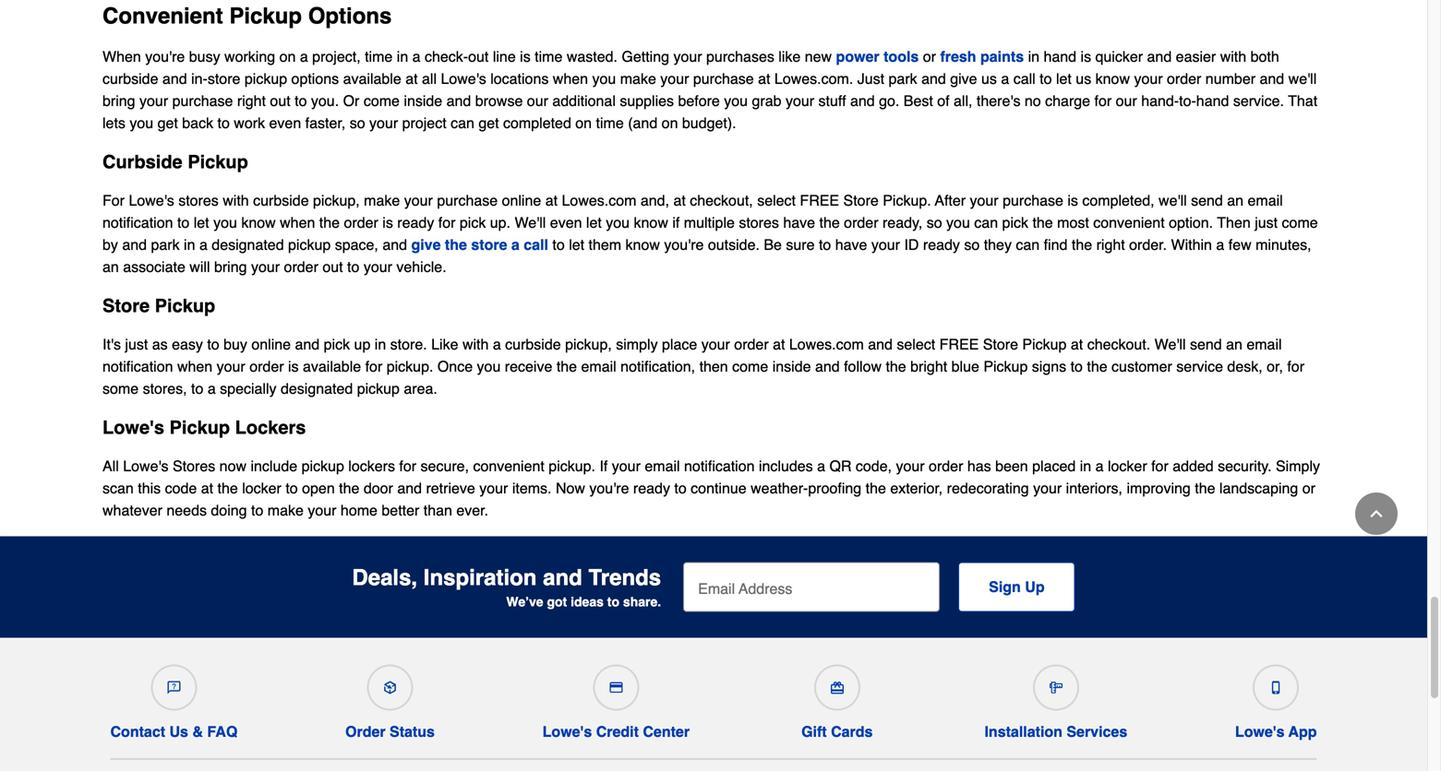 Task type: describe. For each thing, give the bounding box(es) containing it.
for down up
[[365, 358, 382, 375]]

1 horizontal spatial pick
[[460, 214, 486, 231]]

you're inside all lowe's stores now include pickup lockers for secure, convenient pickup. if your email notification includes a qr code, your order has been placed in a locker for added security. simply scan this code at the locker to open the door and retrieve your items. now you're ready to continue weather-proofing the exterior, redecorating your interiors, improving the landscaping or whatever needs doing to make your home better than ever.
[[589, 480, 629, 497]]

1 horizontal spatial stores
[[739, 214, 779, 231]]

2 get from the left
[[478, 115, 499, 132]]

purchase down purchases
[[693, 70, 754, 87]]

the up vehicle.
[[445, 236, 467, 253]]

1 horizontal spatial store
[[471, 236, 507, 253]]

0 horizontal spatial you're
[[145, 48, 185, 65]]

project
[[402, 115, 446, 132]]

your down 'lowes.com.'
[[786, 92, 814, 109]]

to right sure
[[819, 236, 831, 253]]

lowe's left credit
[[542, 724, 592, 741]]

have inside for lowe's stores with curbside pickup, make your purchase online at lowes.com and, at checkout, select free store pickup. after your purchase is completed, we'll send an email notification to let you know when the order is ready for pick up. we'll even let you know if multiple stores have the order ready, so you can pick the most convenient option. then just come by and park in a designated pickup space, and
[[783, 214, 815, 231]]

improving
[[1127, 480, 1191, 497]]

convenient inside all lowe's stores now include pickup lockers for secure, convenient pickup. if your email notification includes a qr code, your order has been placed in a locker for added security. simply scan this code at the locker to open the door and retrieve your items. now you're ready to continue weather-proofing the exterior, redecorating your interiors, improving the landscaping or whatever needs doing to make your home better than ever.
[[473, 458, 545, 475]]

2 horizontal spatial on
[[662, 115, 678, 132]]

fresh
[[940, 48, 976, 65]]

give the store a call link
[[411, 236, 552, 253]]

supplies
[[620, 92, 674, 109]]

check-
[[425, 48, 468, 65]]

the right receive
[[556, 358, 577, 375]]

bright
[[910, 358, 947, 375]]

them
[[589, 236, 621, 253]]

can inside in hand is quicker and easier with both curbside and in-store pickup options available at all lowe's locations when you make your purchase at lowes.com. just park and give us a call to let us know your order number and we'll bring your purchase right out to you. or come inside and browse our additional supplies before you grab your stuff and go. best of all, there's no charge for our hand-to-hand service. that lets you get back to work even faster, so your project can get completed on time (and on budget).
[[451, 115, 474, 132]]

or inside all lowe's stores now include pickup lockers for secure, convenient pickup. if your email notification includes a qr code, your order has been placed in a locker for added security. simply scan this code at the locker to open the door and retrieve your items. now you're ready to continue weather-proofing the exterior, redecorating your interiors, improving the landscaping or whatever needs doing to make your home better than ever.
[[1302, 480, 1315, 497]]

area.
[[404, 380, 437, 397]]

few
[[1228, 236, 1251, 253]]

and inside all lowe's stores now include pickup lockers for secure, convenient pickup. if your email notification includes a qr code, your order has been placed in a locker for added security. simply scan this code at the locker to open the door and retrieve your items. now you're ready to continue weather-proofing the exterior, redecorating your interiors, improving the landscaping or whatever needs doing to make your home better than ever.
[[397, 480, 422, 497]]

in inside for lowe's stores with curbside pickup, make your purchase online at lowes.com and, at checkout, select free store pickup. after your purchase is completed, we'll send an email notification to let you know when the order is ready for pick up. we'll even let you know if multiple stores have the order ready, so you can pick the most convenient option. then just come by and park in a designated pickup space, and
[[184, 236, 195, 253]]

your down when
[[139, 92, 168, 109]]

browse
[[475, 92, 523, 109]]

a up "interiors,"
[[1095, 458, 1104, 475]]

pickup right blue
[[983, 358, 1028, 375]]

even inside in hand is quicker and easier with both curbside and in-store pickup options available at all lowe's locations when you make your purchase at lowes.com. just park and give us a call to let us know your order number and we'll bring your purchase right out to you. or come inside and browse our additional supplies before you grab your stuff and go. best of all, there's no charge for our hand-to-hand service. that lets you get back to work even faster, so your project can get completed on time (and on budget).
[[269, 115, 301, 132]]

so inside in hand is quicker and easier with both curbside and in-store pickup options available at all lowe's locations when you make your purchase at lowes.com. just park and give us a call to let us know your order number and we'll bring your purchase right out to you. or come inside and browse our additional supplies before you grab your stuff and go. best of all, there's no charge for our hand-to-hand service. that lets you get back to work even faster, so your project can get completed on time (and on budget).
[[350, 115, 365, 132]]

with inside for lowe's stores with curbside pickup, make your purchase online at lowes.com and, at checkout, select free store pickup. after your purchase is completed, we'll send an email notification to let you know when the order is ready for pick up. we'll even let you know if multiple stores have the order ready, so you can pick the most convenient option. then just come by and park in a designated pickup space, and
[[223, 192, 249, 209]]

bring inside in hand is quicker and easier with both curbside and in-store pickup options available at all lowe's locations when you make your purchase at lowes.com. just park and give us a call to let us know your order number and we'll bring your purchase right out to you. or come inside and browse our additional supplies before you grab your stuff and go. best of all, there's no charge for our hand-to-hand service. that lets you get back to work even faster, so your project can get completed on time (and on budget).
[[102, 92, 135, 109]]

or
[[343, 92, 359, 109]]

follow
[[844, 358, 882, 375]]

placed
[[1032, 458, 1076, 475]]

to up 'no'
[[1040, 70, 1052, 87]]

1 us from the left
[[981, 70, 997, 87]]

store.
[[390, 336, 427, 353]]

if
[[672, 214, 680, 231]]

service.
[[1233, 92, 1284, 109]]

0 vertical spatial stores
[[178, 192, 219, 209]]

after
[[935, 192, 966, 209]]

your left the 'id'
[[871, 236, 900, 253]]

and left browse
[[446, 92, 471, 109]]

0 horizontal spatial store
[[102, 295, 150, 317]]

pickup, inside the it's just as easy to buy online and pick up in store. like with a curbside pickup, simply place your order at lowes.com and select free store pickup at checkout. we'll send an email notification when your order is available for pickup. once you receive the email notification, then come inside and follow the bright blue pickup signs to the customer service desk, or, for some stores, to a specially designated pickup area.
[[565, 336, 612, 353]]

order status link
[[345, 658, 435, 741]]

and down both
[[1260, 70, 1284, 87]]

you left grab
[[724, 92, 748, 109]]

the down added
[[1195, 480, 1215, 497]]

online inside the it's just as easy to buy online and pick up in store. like with a curbside pickup, simply place your order at lowes.com and select free store pickup at checkout. we'll send an email notification when your order is available for pickup. once you receive the email notification, then come inside and follow the bright blue pickup signs to the customer service desk, or, for some stores, to a specially designated pickup area.
[[251, 336, 291, 353]]

2 us from the left
[[1076, 70, 1091, 87]]

sign
[[989, 579, 1021, 596]]

pickup image
[[384, 682, 396, 695]]

back
[[182, 115, 213, 132]]

email down simply
[[581, 358, 616, 375]]

to left work
[[217, 115, 230, 132]]

come inside for lowe's stores with curbside pickup, make your purchase online at lowes.com and, at checkout, select free store pickup. after your purchase is completed, we'll send an email notification to let you know when the order is ready for pick up. we'll even let you know if multiple stores have the order ready, so you can pick the most convenient option. then just come by and park in a designated pickup space, and
[[1282, 214, 1318, 231]]

1 vertical spatial hand
[[1196, 92, 1229, 109]]

and inside deals, inspiration and trends we've got ideas to share.
[[543, 566, 582, 591]]

number
[[1205, 70, 1256, 87]]

pickup for convenient pickup options
[[229, 3, 302, 29]]

gift cards
[[801, 724, 873, 741]]

lowe's left the app
[[1235, 724, 1285, 741]]

know inside in hand is quicker and easier with both curbside and in-store pickup options available at all lowe's locations when you make your purchase at lowes.com. just park and give us a call to let us know your order number and we'll bring your purchase right out to you. or come inside and browse our additional supplies before you grab your stuff and go. best of all, there's no charge for our hand-to-hand service. that lets you get back to work even faster, so your project can get completed on time (and on budget).
[[1095, 70, 1130, 87]]

you right lets in the left top of the page
[[130, 115, 153, 132]]

a left check-
[[412, 48, 421, 65]]

order
[[345, 724, 385, 741]]

inside inside the it's just as easy to buy online and pick up in store. like with a curbside pickup, simply place your order at lowes.com and select free store pickup at checkout. we'll send an email notification when your order is available for pickup. once you receive the email notification, then come inside and follow the bright blue pickup signs to the customer service desk, or, for some stores, to a specially designated pickup area.
[[772, 358, 811, 375]]

your up exterior,
[[896, 458, 925, 475]]

purchases
[[706, 48, 774, 65]]

email up or,
[[1247, 336, 1282, 353]]

just inside for lowe's stores with curbside pickup, make your purchase online at lowes.com and, at checkout, select free store pickup. after your purchase is completed, we'll send an email notification to let you know when the order is ready for pick up. we'll even let you know if multiple stores have the order ready, so you can pick the most convenient option. then just come by and park in a designated pickup space, and
[[1255, 214, 1278, 231]]

ready inside all lowe's stores now include pickup lockers for secure, convenient pickup. if your email notification includes a qr code, your order has been placed in a locker for added security. simply scan this code at the locker to open the door and retrieve your items. now you're ready to continue weather-proofing the exterior, redecorating your interiors, improving the landscaping or whatever needs doing to make your home better than ever.
[[633, 480, 670, 497]]

service
[[1176, 358, 1223, 375]]

landscaping
[[1219, 480, 1298, 497]]

order inside all lowe's stores now include pickup lockers for secure, convenient pickup. if your email notification includes a qr code, your order has been placed in a locker for added security. simply scan this code at the locker to open the door and retrieve your items. now you're ready to continue weather-proofing the exterior, redecorating your interiors, improving the landscaping or whatever needs doing to make your home better than ever.
[[929, 458, 963, 475]]

to left continue
[[674, 480, 687, 497]]

completed
[[503, 115, 571, 132]]

like
[[431, 336, 458, 353]]

to left open
[[286, 480, 298, 497]]

a right like
[[493, 336, 501, 353]]

to right signs
[[1070, 358, 1083, 375]]

your right after
[[970, 192, 998, 209]]

chevron up image
[[1367, 505, 1386, 523]]

and up vehicle.
[[382, 236, 407, 253]]

out inside to let them know you're outside. be sure to have your id ready so they can find the right order. within a few minutes, an associate will bring your order out to your vehicle.
[[322, 259, 343, 276]]

a left them
[[511, 236, 520, 253]]

available inside in hand is quicker and easier with both curbside and in-store pickup options available at all lowe's locations when you make your purchase at lowes.com. just park and give us a call to let us know your order number and we'll bring your purchase right out to you. or come inside and browse our additional supplies before you grab your stuff and go. best of all, there's no charge for our hand-to-hand service. that lets you get back to work even faster, so your project can get completed on time (and on budget).
[[343, 70, 401, 87]]

and up follow at the top right
[[868, 336, 893, 353]]

all
[[422, 70, 437, 87]]

us
[[169, 724, 188, 741]]

inside inside in hand is quicker and easier with both curbside and in-store pickup options available at all lowe's locations when you make your purchase at lowes.com. just park and give us a call to let us know your order number and we'll bring your purchase right out to you. or come inside and browse our additional supplies before you grab your stuff and go. best of all, there's no charge for our hand-to-hand service. that lets you get back to work even faster, so your project can get completed on time (and on budget).
[[404, 92, 442, 109]]

pickup up signs
[[1022, 336, 1067, 353]]

store inside the it's just as easy to buy online and pick up in store. like with a curbside pickup, simply place your order at lowes.com and select free store pickup at checkout. we'll send an email notification when your order is available for pickup. once you receive the email notification, then come inside and follow the bright blue pickup signs to the customer service desk, or, for some stores, to a specially designated pickup area.
[[983, 336, 1018, 353]]

the up find
[[1032, 214, 1053, 231]]

just inside the it's just as easy to buy online and pick up in store. like with a curbside pickup, simply place your order at lowes.com and select free store pickup at checkout. we'll send an email notification when your order is available for pickup. once you receive the email notification, then come inside and follow the bright blue pickup signs to the customer service desk, or, for some stores, to a specially designated pickup area.
[[125, 336, 148, 353]]

your down buy
[[217, 358, 245, 375]]

home
[[341, 502, 378, 519]]

for lowe's stores with curbside pickup, make your purchase online at lowes.com and, at checkout, select free store pickup. after your purchase is completed, we'll send an email notification to let you know when the order is ready for pick up. we'll even let you know if multiple stores have the order ready, so you can pick the most convenient option. then just come by and park in a designated pickup space, and
[[102, 192, 1318, 253]]

stores
[[173, 458, 215, 475]]

items.
[[512, 480, 552, 497]]

charge
[[1045, 92, 1090, 109]]

scroll to top element
[[1355, 493, 1398, 535]]

associate
[[123, 259, 185, 276]]

signs
[[1032, 358, 1066, 375]]

door
[[364, 480, 393, 497]]

working
[[224, 48, 275, 65]]

your up ever.
[[479, 480, 508, 497]]

buy
[[224, 336, 247, 353]]

and left follow at the top right
[[815, 358, 840, 375]]

app
[[1288, 724, 1317, 741]]

and right 'by'
[[122, 236, 147, 253]]

budget).
[[682, 115, 736, 132]]

your right getting
[[673, 48, 702, 65]]

to left them
[[552, 236, 565, 253]]

your up vehicle.
[[404, 192, 433, 209]]

installation
[[985, 724, 1062, 741]]

and left up
[[295, 336, 320, 353]]

no
[[1025, 92, 1041, 109]]

hand-
[[1141, 92, 1179, 109]]

you down 'wasted.' at the left top of page
[[592, 70, 616, 87]]

now
[[219, 458, 246, 475]]

ready,
[[883, 214, 922, 231]]

you down after
[[946, 214, 970, 231]]

new
[[805, 48, 832, 65]]

sure
[[786, 236, 815, 253]]

let up them
[[586, 214, 602, 231]]

and left easier
[[1147, 48, 1172, 65]]

you up them
[[606, 214, 630, 231]]

let inside to let them know you're outside. be sure to have your id ready so they can find the right order. within a few minutes, an associate will bring your order out to your vehicle.
[[569, 236, 584, 253]]

grab
[[752, 92, 781, 109]]

0 horizontal spatial or
[[923, 48, 936, 65]]

then
[[699, 358, 728, 375]]

some
[[102, 380, 139, 397]]

your down space,
[[364, 259, 392, 276]]

the left bright at the right of the page
[[886, 358, 906, 375]]

it's
[[102, 336, 121, 353]]

faq
[[207, 724, 238, 741]]

an inside to let them know you're outside. be sure to have your id ready so they can find the right order. within a few minutes, an associate will bring your order out to your vehicle.
[[102, 259, 119, 276]]

they
[[984, 236, 1012, 253]]

a left qr
[[817, 458, 825, 475]]

purchase down in-
[[172, 92, 233, 109]]

for right or,
[[1287, 358, 1304, 375]]

in inside the it's just as easy to buy online and pick up in store. like with a curbside pickup, simply place your order at lowes.com and select free store pickup at checkout. we'll send an email notification when your order is available for pickup. once you receive the email notification, then come inside and follow the bright blue pickup signs to the customer service desk, or, for some stores, to a specially designated pickup area.
[[375, 336, 386, 353]]

lowes.com inside the it's just as easy to buy online and pick up in store. like with a curbside pickup, simply place your order at lowes.com and select free store pickup at checkout. we'll send an email notification when your order is available for pickup. once you receive the email notification, then come inside and follow the bright blue pickup signs to the customer service desk, or, for some stores, to a specially designated pickup area.
[[789, 336, 864, 353]]

so inside to let them know you're outside. be sure to have your id ready so they can find the right order. within a few minutes, an associate will bring your order out to your vehicle.
[[964, 236, 980, 253]]

your up before
[[660, 70, 689, 87]]

convenient inside for lowe's stores with curbside pickup, make your purchase online at lowes.com and, at checkout, select free store pickup. after your purchase is completed, we'll send an email notification to let you know when the order is ready for pick up. we'll even let you know if multiple stores have the order ready, so you can pick the most convenient option. then just come by and park in a designated pickup space, and
[[1093, 214, 1165, 231]]

for inside for lowe's stores with curbside pickup, make your purchase online at lowes.com and, at checkout, select free store pickup. after your purchase is completed, we'll send an email notification to let you know when the order is ready for pick up. we'll even let you know if multiple stores have the order ready, so you can pick the most convenient option. then just come by and park in a designated pickup space, and
[[438, 214, 456, 231]]

to left you.
[[295, 92, 307, 109]]

the left ready,
[[819, 214, 840, 231]]

is inside in hand is quicker and easier with both curbside and in-store pickup options available at all lowe's locations when you make your purchase at lowes.com. just park and give us a call to let us know your order number and we'll bring your purchase right out to you. or come inside and browse our additional supplies before you grab your stuff and go. best of all, there's no charge for our hand-to-hand service. that lets you get back to work even faster, so your project can get completed on time (and on budget).
[[1081, 48, 1091, 65]]

blue
[[951, 358, 979, 375]]

notification,
[[621, 358, 695, 375]]

for right lockers
[[399, 458, 416, 475]]

email inside all lowe's stores now include pickup lockers for secure, convenient pickup. if your email notification includes a qr code, your order has been placed in a locker for added security. simply scan this code at the locker to open the door and retrieve your items. now you're ready to continue weather-proofing the exterior, redecorating your interiors, improving the landscaping or whatever needs doing to make your home better than ever.
[[645, 458, 680, 475]]

up
[[1025, 579, 1045, 596]]

lowe's inside in hand is quicker and easier with both curbside and in-store pickup options available at all lowe's locations when you make your purchase at lowes.com. just park and give us a call to let us know your order number and we'll bring your purchase right out to you. or come inside and browse our additional supplies before you grab your stuff and go. best of all, there's no charge for our hand-to-hand service. that lets you get back to work even faster, so your project can get completed on time (and on budget).
[[441, 70, 486, 87]]

when inside for lowe's stores with curbside pickup, make your purchase online at lowes.com and, at checkout, select free store pickup. after your purchase is completed, we'll send an email notification to let you know when the order is ready for pick up. we'll even let you know if multiple stores have the order ready, so you can pick the most convenient option. then just come by and park in a designated pickup space, and
[[280, 214, 315, 231]]

better
[[382, 502, 419, 519]]

tools
[[884, 48, 919, 65]]

power tools link
[[836, 48, 919, 65]]

in left check-
[[397, 48, 408, 65]]

the up the home
[[339, 480, 359, 497]]

order status
[[345, 724, 435, 741]]

order inside to let them know you're outside. be sure to have your id ready so they can find the right order. within a few minutes, an associate will bring your order out to your vehicle.
[[284, 259, 318, 276]]

is inside the it's just as easy to buy online and pick up in store. like with a curbside pickup, simply place your order at lowes.com and select free store pickup at checkout. we'll send an email notification when your order is available for pickup. once you receive the email notification, then come inside and follow the bright blue pickup signs to the customer service desk, or, for some stores, to a specially designated pickup area.
[[288, 358, 299, 375]]

to left buy
[[207, 336, 219, 353]]

before
[[678, 92, 720, 109]]

a inside in hand is quicker and easier with both curbside and in-store pickup options available at all lowe's locations when you make your purchase at lowes.com. just park and give us a call to let us know your order number and we'll bring your purchase right out to you. or come inside and browse our additional supplies before you grab your stuff and go. best of all, there's no charge for our hand-to-hand service. that lets you get back to work even faster, so your project can get completed on time (and on budget).
[[1001, 70, 1009, 87]]

&
[[192, 724, 203, 741]]

to right stores,
[[191, 380, 203, 397]]

1 horizontal spatial locker
[[1108, 458, 1147, 475]]

for
[[102, 192, 125, 209]]

come inside the it's just as easy to buy online and pick up in store. like with a curbside pickup, simply place your order at lowes.com and select free store pickup at checkout. we'll send an email notification when your order is available for pickup. once you receive the email notification, then come inside and follow the bright blue pickup signs to the customer service desk, or, for some stores, to a specially designated pickup area.
[[732, 358, 768, 375]]

lowes.com.
[[774, 70, 853, 87]]

2 horizontal spatial pick
[[1002, 214, 1028, 231]]

0 vertical spatial out
[[468, 48, 489, 65]]

a up options
[[300, 48, 308, 65]]

purchase up most at the right of the page
[[1003, 192, 1063, 209]]

0 horizontal spatial hand
[[1044, 48, 1076, 65]]

additional
[[552, 92, 616, 109]]

and up of
[[921, 70, 946, 87]]

ideas
[[571, 595, 604, 610]]

1 vertical spatial locker
[[242, 480, 281, 497]]

pickup. inside all lowe's stores now include pickup lockers for secure, convenient pickup. if your email notification includes a qr code, your order has been placed in a locker for added security. simply scan this code at the locker to open the door and retrieve your items. now you're ready to continue weather-proofing the exterior, redecorating your interiors, improving the landscaping or whatever needs doing to make your home better than ever.
[[549, 458, 595, 475]]

1 get from the left
[[157, 115, 178, 132]]

with inside the it's just as easy to buy online and pick up in store. like with a curbside pickup, simply place your order at lowes.com and select free store pickup at checkout. we'll send an email notification when your order is available for pickup. once you receive the email notification, then come inside and follow the bright blue pickup signs to the customer service desk, or, for some stores, to a specially designated pickup area.
[[462, 336, 489, 353]]

make inside for lowe's stores with curbside pickup, make your purchase online at lowes.com and, at checkout, select free store pickup. after your purchase is completed, we'll send an email notification to let you know when the order is ready for pick up. we'll even let you know if multiple stores have the order ready, so you can pick the most convenient option. then just come by and park in a designated pickup space, and
[[364, 192, 400, 209]]

sign up
[[989, 579, 1045, 596]]

to inside deals, inspiration and trends we've got ideas to share.
[[607, 595, 619, 610]]

curbside inside in hand is quicker and easier with both curbside and in-store pickup options available at all lowe's locations when you make your purchase at lowes.com. just park and give us a call to let us know your order number and we'll bring your purchase right out to you. or come inside and browse our additional supplies before you grab your stuff and go. best of all, there's no charge for our hand-to-hand service. that lets you get back to work even faster, so your project can get completed on time (and on budget).
[[102, 70, 158, 87]]

whatever
[[102, 502, 162, 519]]

0 horizontal spatial time
[[365, 48, 393, 65]]

option.
[[1169, 214, 1213, 231]]

just
[[857, 70, 884, 87]]

0 horizontal spatial call
[[524, 236, 548, 253]]

lowe's inside for lowe's stores with curbside pickup, make your purchase online at lowes.com and, at checkout, select free store pickup. after your purchase is completed, we'll send an email notification to let you know when the order is ready for pick up. we'll even let you know if multiple stores have the order ready, so you can pick the most convenient option. then just come by and park in a designated pickup space, and
[[129, 192, 174, 209]]

exterior,
[[890, 480, 943, 497]]

your right will
[[251, 259, 280, 276]]

right inside to let them know you're outside. be sure to have your id ready so they can find the right order. within a few minutes, an associate will bring your order out to your vehicle.
[[1096, 236, 1125, 253]]

work
[[234, 115, 265, 132]]

include
[[251, 458, 297, 475]]

status
[[390, 724, 435, 741]]

retrieve
[[426, 480, 475, 497]]

of
[[937, 92, 950, 109]]

once
[[437, 358, 473, 375]]

lowes.com inside for lowe's stores with curbside pickup, make your purchase online at lowes.com and, at checkout, select free store pickup. after your purchase is completed, we'll send an email notification to let you know when the order is ready for pick up. we'll even let you know if multiple stores have the order ready, so you can pick the most convenient option. then just come by and park in a designated pickup space, and
[[562, 192, 636, 209]]

know inside to let them know you're outside. be sure to have your id ready so they can find the right order. within a few minutes, an associate will bring your order out to your vehicle.
[[625, 236, 660, 253]]

when you're busy working on a project, time in a check-out line is time wasted. getting your purchases like new power tools or fresh paints
[[102, 48, 1028, 65]]



Task type: vqa. For each thing, say whether or not it's contained in the screenshot.
Model
no



Task type: locate. For each thing, give the bounding box(es) containing it.
0 vertical spatial available
[[343, 70, 401, 87]]

an inside the it's just as easy to buy online and pick up in store. like with a curbside pickup, simply place your order at lowes.com and select free store pickup at checkout. we'll send an email notification when your order is available for pickup. once you receive the email notification, then come inside and follow the bright blue pickup signs to the customer service desk, or, for some stores, to a specially designated pickup area.
[[1226, 336, 1242, 353]]

with inside in hand is quicker and easier with both curbside and in-store pickup options available at all lowe's locations when you make your purchase at lowes.com. just park and give us a call to let us know your order number and we'll bring your purchase right out to you. or come inside and browse our additional supplies before you grab your stuff and go. best of all, there's no charge for our hand-to-hand service. that lets you get back to work even faster, so your project can get completed on time (and on budget).
[[1220, 48, 1246, 65]]

0 horizontal spatial park
[[151, 236, 180, 253]]

you right once
[[477, 358, 501, 375]]

1 horizontal spatial our
[[1116, 92, 1137, 109]]

get
[[157, 115, 178, 132], [478, 115, 499, 132]]

1 our from the left
[[527, 92, 548, 109]]

or,
[[1267, 358, 1283, 375]]

as
[[152, 336, 168, 353]]

pickup. inside the it's just as easy to buy online and pick up in store. like with a curbside pickup, simply place your order at lowes.com and select free store pickup at checkout. we'll send an email notification when your order is available for pickup. once you receive the email notification, then come inside and follow the bright blue pickup signs to the customer service desk, or, for some stores, to a specially designated pickup area.
[[387, 358, 433, 375]]

available down up
[[303, 358, 361, 375]]

1 horizontal spatial online
[[502, 192, 541, 209]]

0 horizontal spatial our
[[527, 92, 548, 109]]

your left project
[[369, 115, 398, 132]]

notification up some
[[102, 358, 173, 375]]

to right ideas
[[607, 595, 619, 610]]

2 horizontal spatial come
[[1282, 214, 1318, 231]]

by
[[102, 236, 118, 253]]

can inside for lowe's stores with curbside pickup, make your purchase online at lowes.com and, at checkout, select free store pickup. after your purchase is completed, we'll send an email notification to let you know when the order is ready for pick up. we'll even let you know if multiple stores have the order ready, so you can pick the most convenient option. then just come by and park in a designated pickup space, and
[[974, 214, 998, 231]]

weather-
[[751, 480, 808, 497]]

proofing
[[808, 480, 861, 497]]

1 vertical spatial out
[[270, 92, 290, 109]]

to right doing
[[251, 502, 263, 519]]

0 horizontal spatial on
[[279, 48, 296, 65]]

make down getting
[[620, 70, 656, 87]]

and up better at the bottom left of page
[[397, 480, 422, 497]]

let up will
[[194, 214, 209, 231]]

1 vertical spatial convenient
[[473, 458, 545, 475]]

our left "hand-"
[[1116, 92, 1137, 109]]

the inside to let them know you're outside. be sure to have your id ready so they can find the right order. within a few minutes, an associate will bring your order out to your vehicle.
[[1072, 236, 1092, 253]]

notification inside the it's just as easy to buy online and pick up in store. like with a curbside pickup, simply place your order at lowes.com and select free store pickup at checkout. we'll send an email notification when your order is available for pickup. once you receive the email notification, then come inside and follow the bright blue pickup signs to the customer service desk, or, for some stores, to a specially designated pickup area.
[[102, 358, 173, 375]]

find
[[1044, 236, 1068, 253]]

pickup, inside for lowe's stores with curbside pickup, make your purchase online at lowes.com and, at checkout, select free store pickup. after your purchase is completed, we'll send an email notification to let you know when the order is ready for pick up. we'll even let you know if multiple stores have the order ready, so you can pick the most convenient option. then just come by and park in a designated pickup space, and
[[313, 192, 360, 209]]

completed,
[[1082, 192, 1154, 209]]

quicker
[[1095, 48, 1143, 65]]

make up space,
[[364, 192, 400, 209]]

0 vertical spatial with
[[1220, 48, 1246, 65]]

1 horizontal spatial free
[[939, 336, 979, 353]]

pickup inside in hand is quicker and easier with both curbside and in-store pickup options available at all lowe's locations when you make your purchase at lowes.com. just park and give us a call to let us know your order number and we'll bring your purchase right out to you. or come inside and browse our additional supplies before you grab your stuff and go. best of all, there's no charge for our hand-to-hand service. that lets you get back to work even faster, so your project can get completed on time (and on budget).
[[245, 70, 287, 87]]

1 vertical spatial lowes.com
[[789, 336, 864, 353]]

0 horizontal spatial ready
[[397, 214, 434, 231]]

let left them
[[569, 236, 584, 253]]

needs
[[167, 502, 207, 519]]

and,
[[641, 192, 669, 209]]

1 vertical spatial ready
[[923, 236, 960, 253]]

it's just as easy to buy online and pick up in store. like with a curbside pickup, simply place your order at lowes.com and select free store pickup at checkout. we'll send an email notification when your order is available for pickup. once you receive the email notification, then come inside and follow the bright blue pickup signs to the customer service desk, or, for some stores, to a specially designated pickup area.
[[102, 336, 1304, 397]]

give the store a call
[[411, 236, 552, 253]]

1 vertical spatial with
[[223, 192, 249, 209]]

ready left continue
[[633, 480, 670, 497]]

email inside for lowe's stores with curbside pickup, make your purchase online at lowes.com and, at checkout, select free store pickup. after your purchase is completed, we'll send an email notification to let you know when the order is ready for pick up. we'll even let you know if multiple stores have the order ready, so you can pick the most convenient option. then just come by and park in a designated pickup space, and
[[1248, 192, 1283, 209]]

includes
[[759, 458, 813, 475]]

we'll
[[1288, 70, 1317, 87], [1159, 192, 1187, 209]]

1 vertical spatial pickup.
[[549, 458, 595, 475]]

your up "hand-"
[[1134, 70, 1163, 87]]

when inside in hand is quicker and easier with both curbside and in-store pickup options available at all lowe's locations when you make your purchase at lowes.com. just park and give us a call to let us know your order number and we'll bring your purchase right out to you. or come inside and browse our additional supplies before you grab your stuff and go. best of all, there's no charge for our hand-to-hand service. that lets you get back to work even faster, so your project can get completed on time (and on budget).
[[553, 70, 588, 87]]

make
[[620, 70, 656, 87], [364, 192, 400, 209], [268, 502, 304, 519]]

(and
[[628, 115, 657, 132]]

curbside inside for lowe's stores with curbside pickup, make your purchase online at lowes.com and, at checkout, select free store pickup. after your purchase is completed, we'll send an email notification to let you know when the order is ready for pick up. we'll even let you know if multiple stores have the order ready, so you can pick the most convenient option. then just come by and park in a designated pickup space, and
[[253, 192, 309, 209]]

right
[[237, 92, 266, 109], [1096, 236, 1125, 253]]

our up the completed
[[527, 92, 548, 109]]

designated inside for lowe's stores with curbside pickup, make your purchase online at lowes.com and, at checkout, select free store pickup. after your purchase is completed, we'll send an email notification to let you know when the order is ready for pick up. we'll even let you know if multiple stores have the order ready, so you can pick the most convenient option. then just come by and park in a designated pickup space, and
[[212, 236, 284, 253]]

and
[[1147, 48, 1172, 65], [162, 70, 187, 87], [921, 70, 946, 87], [1260, 70, 1284, 87], [446, 92, 471, 109], [850, 92, 875, 109], [122, 236, 147, 253], [382, 236, 407, 253], [295, 336, 320, 353], [868, 336, 893, 353], [815, 358, 840, 375], [397, 480, 422, 497], [543, 566, 582, 591]]

we'll inside in hand is quicker and easier with both curbside and in-store pickup options available at all lowe's locations when you make your purchase at lowes.com. just park and give us a call to let us know your order number and we'll bring your purchase right out to you. or come inside and browse our additional supplies before you grab your stuff and go. best of all, there's no charge for our hand-to-hand service. that lets you get back to work even faster, so your project can get completed on time (and on budget).
[[1288, 70, 1317, 87]]

us down fresh paints link
[[981, 70, 997, 87]]

1 vertical spatial right
[[1096, 236, 1125, 253]]

for inside in hand is quicker and easier with both curbside and in-store pickup options available at all lowe's locations when you make your purchase at lowes.com. just park and give us a call to let us know your order number and we'll bring your purchase right out to you. or come inside and browse our additional supplies before you grab your stuff and go. best of all, there's no charge for our hand-to-hand service. that lets you get back to work even faster, so your project can get completed on time (and on budget).
[[1094, 92, 1112, 109]]

available up or
[[343, 70, 401, 87]]

time inside in hand is quicker and easier with both curbside and in-store pickup options available at all lowe's locations when you make your purchase at lowes.com. just park and give us a call to let us know your order number and we'll bring your purchase right out to you. or come inside and browse our additional supplies before you grab your stuff and go. best of all, there's no charge for our hand-to-hand service. that lets you get back to work even faster, so your project can get completed on time (and on budget).
[[596, 115, 624, 132]]

park up associate
[[151, 236, 180, 253]]

give
[[950, 70, 977, 87], [411, 236, 441, 253]]

out inside in hand is quicker and easier with both curbside and in-store pickup options available at all lowe's locations when you make your purchase at lowes.com. just park and give us a call to let us know your order number and we'll bring your purchase right out to you. or come inside and browse our additional supplies before you grab your stuff and go. best of all, there's no charge for our hand-to-hand service. that lets you get back to work even faster, so your project can get completed on time (and on budget).
[[270, 92, 290, 109]]

1 horizontal spatial convenient
[[1093, 214, 1165, 231]]

time right project, in the left top of the page
[[365, 48, 393, 65]]

1 horizontal spatial just
[[1255, 214, 1278, 231]]

1 horizontal spatial with
[[462, 336, 489, 353]]

you down curbside pickup at the left
[[213, 214, 237, 231]]

0 vertical spatial lowes.com
[[562, 192, 636, 209]]

curbside pickup
[[102, 151, 248, 173]]

so left they
[[964, 236, 980, 253]]

0 vertical spatial you're
[[145, 48, 185, 65]]

a up will
[[199, 236, 208, 253]]

curbside
[[102, 151, 182, 173]]

options
[[308, 3, 392, 29]]

0 horizontal spatial we'll
[[515, 214, 546, 231]]

a
[[300, 48, 308, 65], [412, 48, 421, 65], [1001, 70, 1009, 87], [199, 236, 208, 253], [511, 236, 520, 253], [1216, 236, 1224, 253], [493, 336, 501, 353], [208, 380, 216, 397], [817, 458, 825, 475], [1095, 458, 1104, 475]]

we'll
[[515, 214, 546, 231], [1154, 336, 1186, 353]]

just
[[1255, 214, 1278, 231], [125, 336, 148, 353]]

2 our from the left
[[1116, 92, 1137, 109]]

now
[[556, 480, 585, 497]]

space,
[[335, 236, 378, 253]]

wasted.
[[567, 48, 618, 65]]

0 horizontal spatial have
[[783, 214, 815, 231]]

curbside inside the it's just as easy to buy online and pick up in store. like with a curbside pickup, simply place your order at lowes.com and select free store pickup at checkout. we'll send an email notification when your order is available for pickup. once you receive the email notification, then come inside and follow the bright blue pickup signs to the customer service desk, or, for some stores, to a specially designated pickup area.
[[505, 336, 561, 353]]

1 horizontal spatial on
[[575, 115, 592, 132]]

0 vertical spatial notification
[[102, 214, 173, 231]]

in right paints
[[1028, 48, 1039, 65]]

even inside for lowe's stores with curbside pickup, make your purchase online at lowes.com and, at checkout, select free store pickup. after your purchase is completed, we'll send an email notification to let you know when the order is ready for pick up. we'll even let you know if multiple stores have the order ready, so you can pick the most convenient option. then just come by and park in a designated pickup space, and
[[550, 214, 582, 231]]

when inside the it's just as easy to buy online and pick up in store. like with a curbside pickup, simply place your order at lowes.com and select free store pickup at checkout. we'll send an email notification when your order is available for pickup. once you receive the email notification, then come inside and follow the bright blue pickup signs to the customer service desk, or, for some stores, to a specially designated pickup area.
[[177, 358, 212, 375]]

dimensions image
[[1049, 682, 1062, 695]]

a left the specially
[[208, 380, 216, 397]]

cards
[[831, 724, 873, 741]]

call
[[1013, 70, 1036, 87], [524, 236, 548, 253]]

up
[[354, 336, 370, 353]]

0 vertical spatial convenient
[[1093, 214, 1165, 231]]

there's
[[977, 92, 1020, 109]]

inside left follow at the top right
[[772, 358, 811, 375]]

on
[[279, 48, 296, 65], [575, 115, 592, 132], [662, 115, 678, 132]]

pickup
[[245, 70, 287, 87], [288, 236, 331, 253], [357, 380, 400, 397], [302, 458, 344, 475]]

have up sure
[[783, 214, 815, 231]]

select up bright at the right of the page
[[897, 336, 935, 353]]

mobile image
[[1270, 682, 1282, 695]]

when
[[553, 70, 588, 87], [280, 214, 315, 231], [177, 358, 212, 375]]

added
[[1173, 458, 1214, 475]]

curbside down when
[[102, 70, 158, 87]]

email right if
[[645, 458, 680, 475]]

simply
[[616, 336, 658, 353]]

0 horizontal spatial pickup.
[[387, 358, 433, 375]]

lowe's up this
[[123, 458, 169, 475]]

0 vertical spatial locker
[[1108, 458, 1147, 475]]

call inside in hand is quicker and easier with both curbside and in-store pickup options available at all lowe's locations when you make your purchase at lowes.com. just park and give us a call to let us know your order number and we'll bring your purchase right out to you. or come inside and browse our additional supplies before you grab your stuff and go. best of all, there's no charge for our hand-to-hand service. that lets you get back to work even faster, so your project can get completed on time (and on budget).
[[1013, 70, 1036, 87]]

0 vertical spatial ready
[[397, 214, 434, 231]]

credit card image
[[610, 682, 623, 695]]

code,
[[856, 458, 892, 475]]

notification up continue
[[684, 458, 755, 475]]

the down code,
[[866, 480, 886, 497]]

0 horizontal spatial give
[[411, 236, 441, 253]]

within
[[1171, 236, 1212, 253]]

lowes.com up follow at the top right
[[789, 336, 864, 353]]

line
[[493, 48, 516, 65]]

an inside for lowe's stores with curbside pickup, make your purchase online at lowes.com and, at checkout, select free store pickup. after your purchase is completed, we'll send an email notification to let you know when the order is ready for pick up. we'll even let you know if multiple stores have the order ready, so you can pick the most convenient option. then just come by and park in a designated pickup space, and
[[1227, 192, 1244, 209]]

customer
[[1112, 358, 1172, 375]]

0 vertical spatial can
[[451, 115, 474, 132]]

order
[[1167, 70, 1201, 87], [344, 214, 378, 231], [844, 214, 878, 231], [284, 259, 318, 276], [734, 336, 769, 353], [249, 358, 284, 375], [929, 458, 963, 475]]

sign up form
[[683, 563, 1075, 613]]

has
[[967, 458, 991, 475]]

0 vertical spatial have
[[783, 214, 815, 231]]

pickup,
[[313, 192, 360, 209], [565, 336, 612, 353]]

lockers
[[235, 417, 306, 439]]

1 vertical spatial select
[[897, 336, 935, 353]]

bring
[[102, 92, 135, 109], [214, 259, 247, 276]]

us up charge
[[1076, 70, 1091, 87]]

you inside the it's just as easy to buy online and pick up in store. like with a curbside pickup, simply place your order at lowes.com and select free store pickup at checkout. we'll send an email notification when your order is available for pickup. once you receive the email notification, then come inside and follow the bright blue pickup signs to the customer service desk, or, for some stores, to a specially designated pickup area.
[[477, 358, 501, 375]]

ready inside for lowe's stores with curbside pickup, make your purchase online at lowes.com and, at checkout, select free store pickup. after your purchase is completed, we'll send an email notification to let you know when the order is ready for pick up. we'll even let you know if multiple stores have the order ready, so you can pick the most convenient option. then just come by and park in a designated pickup space, and
[[397, 214, 434, 231]]

lowe's credit center link
[[542, 658, 690, 741]]

pickup inside all lowe's stores now include pickup lockers for secure, convenient pickup. if your email notification includes a qr code, your order has been placed in a locker for added security. simply scan this code at the locker to open the door and retrieve your items. now you're ready to continue weather-proofing the exterior, redecorating your interiors, improving the landscaping or whatever needs doing to make your home better than ever.
[[302, 458, 344, 475]]

1 vertical spatial inside
[[772, 358, 811, 375]]

0 horizontal spatial pickup,
[[313, 192, 360, 209]]

0 horizontal spatial free
[[800, 192, 839, 209]]

out left line
[[468, 48, 489, 65]]

time up "locations"
[[535, 48, 563, 65]]

give inside in hand is quicker and easier with both curbside and in-store pickup options available at all lowe's locations when you make your purchase at lowes.com. just park and give us a call to let us know your order number and we'll bring your purchase right out to you. or come inside and browse our additional supplies before you grab your stuff and go. best of all, there's no charge for our hand-to-hand service. that lets you get back to work even faster, so your project can get completed on time (and on budget).
[[950, 70, 977, 87]]

0 vertical spatial just
[[1255, 214, 1278, 231]]

multiple
[[684, 214, 735, 231]]

pickup for lowe's pickup lockers
[[169, 417, 230, 439]]

notification inside all lowe's stores now include pickup lockers for secure, convenient pickup. if your email notification includes a qr code, your order has been placed in a locker for added security. simply scan this code at the locker to open the door and retrieve your items. now you're ready to continue weather-proofing the exterior, redecorating your interiors, improving the landscaping or whatever needs doing to make your home better than ever.
[[684, 458, 755, 475]]

1 vertical spatial make
[[364, 192, 400, 209]]

Email Address email field
[[683, 563, 940, 613]]

the up doing
[[217, 480, 238, 497]]

a inside to let them know you're outside. be sure to have your id ready so they can find the right order. within a few minutes, an associate will bring your order out to your vehicle.
[[1216, 236, 1224, 253]]

0 vertical spatial an
[[1227, 192, 1244, 209]]

order.
[[1129, 236, 1167, 253]]

in
[[397, 48, 408, 65], [1028, 48, 1039, 65], [184, 236, 195, 253], [375, 336, 386, 353], [1080, 458, 1091, 475]]

2 vertical spatial come
[[732, 358, 768, 375]]

come up minutes,
[[1282, 214, 1318, 231]]

pickup left space,
[[288, 236, 331, 253]]

select
[[757, 192, 796, 209], [897, 336, 935, 353]]

doing
[[211, 502, 247, 519]]

pick left up
[[324, 336, 350, 353]]

ready inside to let them know you're outside. be sure to have your id ready so they can find the right order. within a few minutes, an associate will bring your order out to your vehicle.
[[923, 236, 960, 253]]

your down open
[[308, 502, 336, 519]]

pickup inside for lowe's stores with curbside pickup, make your purchase online at lowes.com and, at checkout, select free store pickup. after your purchase is completed, we'll send an email notification to let you know when the order is ready for pick up. we'll even let you know if multiple stores have the order ready, so you can pick the most convenient option. then just come by and park in a designated pickup space, and
[[288, 236, 331, 253]]

0 horizontal spatial store
[[208, 70, 240, 87]]

project,
[[312, 48, 361, 65]]

pick inside the it's just as easy to buy online and pick up in store. like with a curbside pickup, simply place your order at lowes.com and select free store pickup at checkout. we'll send an email notification when your order is available for pickup. once you receive the email notification, then come inside and follow the bright blue pickup signs to the customer service desk, or, for some stores, to a specially designated pickup area.
[[324, 336, 350, 353]]

to inside for lowe's stores with curbside pickup, make your purchase online at lowes.com and, at checkout, select free store pickup. after your purchase is completed, we'll send an email notification to let you know when the order is ready for pick up. we'll even let you know if multiple stores have the order ready, so you can pick the most convenient option. then just come by and park in a designated pickup space, and
[[177, 214, 190, 231]]

send inside the it's just as easy to buy online and pick up in store. like with a curbside pickup, simply place your order at lowes.com and select free store pickup at checkout. we'll send an email notification when your order is available for pickup. once you receive the email notification, then come inside and follow the bright blue pickup signs to the customer service desk, or, for some stores, to a specially designated pickup area.
[[1190, 336, 1222, 353]]

been
[[995, 458, 1028, 475]]

purchase
[[693, 70, 754, 87], [172, 92, 233, 109], [437, 192, 498, 209], [1003, 192, 1063, 209]]

pickup inside the it's just as easy to buy online and pick up in store. like with a curbside pickup, simply place your order at lowes.com and select free store pickup at checkout. we'll send an email notification when your order is available for pickup. once you receive the email notification, then come inside and follow the bright blue pickup signs to the customer service desk, or, for some stores, to a specially designated pickup area.
[[357, 380, 400, 397]]

call left them
[[524, 236, 548, 253]]

lowe's app
[[1235, 724, 1317, 741]]

send up service
[[1190, 336, 1222, 353]]

most
[[1057, 214, 1089, 231]]

gift card image
[[831, 682, 844, 695]]

1 horizontal spatial bring
[[214, 259, 247, 276]]

2 vertical spatial notification
[[684, 458, 755, 475]]

2 vertical spatial store
[[983, 336, 1018, 353]]

stores up be
[[739, 214, 779, 231]]

for up improving
[[1151, 458, 1168, 475]]

1 vertical spatial online
[[251, 336, 291, 353]]

0 vertical spatial right
[[237, 92, 266, 109]]

and left in-
[[162, 70, 187, 87]]

1 vertical spatial can
[[974, 214, 998, 231]]

0 vertical spatial pickup,
[[313, 192, 360, 209]]

the down checkout.
[[1087, 358, 1107, 375]]

purchase up up.
[[437, 192, 498, 209]]

0 horizontal spatial convenient
[[473, 458, 545, 475]]

or right tools
[[923, 48, 936, 65]]

in-
[[191, 70, 208, 87]]

when
[[102, 48, 141, 65]]

2 horizontal spatial you're
[[664, 236, 704, 253]]

email
[[1248, 192, 1283, 209], [1247, 336, 1282, 353], [581, 358, 616, 375], [645, 458, 680, 475]]

store down busy
[[208, 70, 240, 87]]

simply
[[1276, 458, 1320, 475]]

online inside for lowe's stores with curbside pickup, make your purchase online at lowes.com and, at checkout, select free store pickup. after your purchase is completed, we'll send an email notification to let you know when the order is ready for pick up. we'll even let you know if multiple stores have the order ready, so you can pick the most convenient option. then just come by and park in a designated pickup space, and
[[502, 192, 541, 209]]

1 vertical spatial we'll
[[1154, 336, 1186, 353]]

park inside for lowe's stores with curbside pickup, make your purchase online at lowes.com and, at checkout, select free store pickup. after your purchase is completed, we'll send an email notification to let you know when the order is ready for pick up. we'll even let you know if multiple stores have the order ready, so you can pick the most convenient option. then just come by and park in a designated pickup space, and
[[151, 236, 180, 253]]

customer care image
[[167, 682, 180, 695]]

0 horizontal spatial we'll
[[1159, 192, 1187, 209]]

at inside all lowe's stores now include pickup lockers for secure, convenient pickup. if your email notification includes a qr code, your order has been placed in a locker for added security. simply scan this code at the locker to open the door and retrieve your items. now you're ready to continue weather-proofing the exterior, redecorating your interiors, improving the landscaping or whatever needs doing to make your home better than ever.
[[201, 480, 213, 497]]

contact us & faq link
[[110, 658, 238, 741]]

lowe's right for
[[129, 192, 174, 209]]

0 horizontal spatial locker
[[242, 480, 281, 497]]

our
[[527, 92, 548, 109], [1116, 92, 1137, 109]]

2 vertical spatial make
[[268, 502, 304, 519]]

you're inside to let them know you're outside. be sure to have your id ready so they can find the right order. within a few minutes, an associate will bring your order out to your vehicle.
[[664, 236, 704, 253]]

code
[[165, 480, 197, 497]]

like
[[778, 48, 801, 65]]

0 vertical spatial inside
[[404, 92, 442, 109]]

send inside for lowe's stores with curbside pickup, make your purchase online at lowes.com and, at checkout, select free store pickup. after your purchase is completed, we'll send an email notification to let you know when the order is ready for pick up. we'll even let you know if multiple stores have the order ready, so you can pick the most convenient option. then just come by and park in a designated pickup space, and
[[1191, 192, 1223, 209]]

gift cards link
[[797, 658, 877, 741]]

0 horizontal spatial get
[[157, 115, 178, 132]]

time left (and
[[596, 115, 624, 132]]

your down placed
[[1033, 480, 1062, 497]]

out left you.
[[270, 92, 290, 109]]

1 horizontal spatial give
[[950, 70, 977, 87]]

1 horizontal spatial or
[[1302, 480, 1315, 497]]

contact
[[110, 724, 165, 741]]

2 horizontal spatial when
[[553, 70, 588, 87]]

we'll inside for lowe's stores with curbside pickup, make your purchase online at lowes.com and, at checkout, select free store pickup. after your purchase is completed, we'll send an email notification to let you know when the order is ready for pick up. we'll even let you know if multiple stores have the order ready, so you can pick the most convenient option. then just come by and park in a designated pickup space, and
[[1159, 192, 1187, 209]]

in inside in hand is quicker and easier with both curbside and in-store pickup options available at all lowe's locations when you make your purchase at lowes.com. just park and give us a call to let us know your order number and we'll bring your purchase right out to you. or come inside and browse our additional supplies before you grab your stuff and go. best of all, there's no charge for our hand-to-hand service. that lets you get back to work even faster, so your project can get completed on time (and on budget).
[[1028, 48, 1039, 65]]

0 horizontal spatial even
[[269, 115, 301, 132]]

can up they
[[974, 214, 998, 231]]

lowe's credit center
[[542, 724, 690, 741]]

0 horizontal spatial online
[[251, 336, 291, 353]]

the up space,
[[319, 214, 340, 231]]

1 vertical spatial just
[[125, 336, 148, 353]]

in right up
[[375, 336, 386, 353]]

we'll right up.
[[515, 214, 546, 231]]

1 vertical spatial an
[[102, 259, 119, 276]]

1 horizontal spatial can
[[974, 214, 998, 231]]

1 vertical spatial free
[[939, 336, 979, 353]]

get left back
[[157, 115, 178, 132]]

1 vertical spatial store
[[471, 236, 507, 253]]

order inside in hand is quicker and easier with both curbside and in-store pickup options available at all lowe's locations when you make your purchase at lowes.com. just park and give us a call to let us know your order number and we'll bring your purchase right out to you. or come inside and browse our additional supplies before you grab your stuff and go. best of all, there's no charge for our hand-to-hand service. that lets you get back to work even faster, so your project can get completed on time (and on budget).
[[1167, 70, 1201, 87]]

2 horizontal spatial can
[[1016, 236, 1040, 253]]

in up will
[[184, 236, 195, 253]]

and down the just
[[850, 92, 875, 109]]

0 horizontal spatial make
[[268, 502, 304, 519]]

stores,
[[143, 380, 187, 397]]

scan
[[102, 480, 134, 497]]

all,
[[954, 92, 973, 109]]

let
[[1056, 70, 1072, 87], [194, 214, 209, 231], [586, 214, 602, 231], [569, 236, 584, 253]]

have inside to let them know you're outside. be sure to have your id ready so they can find the right order. within a few minutes, an associate will bring your order out to your vehicle.
[[835, 236, 867, 253]]

pickup for curbside pickup
[[188, 151, 248, 173]]

pickup, up space,
[[313, 192, 360, 209]]

so inside for lowe's stores with curbside pickup, make your purchase online at lowes.com and, at checkout, select free store pickup. after your purchase is completed, we'll send an email notification to let you know when the order is ready for pick up. we'll even let you know if multiple stores have the order ready, so you can pick the most convenient option. then just come by and park in a designated pickup space, and
[[927, 214, 942, 231]]

free inside the it's just as easy to buy online and pick up in store. like with a curbside pickup, simply place your order at lowes.com and select free store pickup at checkout. we'll send an email notification when your order is available for pickup. once you receive the email notification, then come inside and follow the bright blue pickup signs to the customer service desk, or, for some stores, to a specially designated pickup area.
[[939, 336, 979, 353]]

online up up.
[[502, 192, 541, 209]]

pickup for store pickup
[[155, 295, 215, 317]]

can inside to let them know you're outside. be sure to have your id ready so they can find the right order. within a few minutes, an associate will bring your order out to your vehicle.
[[1016, 236, 1040, 253]]

store inside for lowe's stores with curbside pickup, make your purchase online at lowes.com and, at checkout, select free store pickup. after your purchase is completed, we'll send an email notification to let you know when the order is ready for pick up. we'll even let you know if multiple stores have the order ready, so you can pick the most convenient option. then just come by and park in a designated pickup space, and
[[843, 192, 879, 209]]

outside.
[[708, 236, 760, 253]]

1 horizontal spatial when
[[280, 214, 315, 231]]

0 vertical spatial designated
[[212, 236, 284, 253]]

select inside for lowe's stores with curbside pickup, make your purchase online at lowes.com and, at checkout, select free store pickup. after your purchase is completed, we'll send an email notification to let you know when the order is ready for pick up. we'll even let you know if multiple stores have the order ready, so you can pick the most convenient option. then just come by and park in a designated pickup space, and
[[757, 192, 796, 209]]

lowe's inside all lowe's stores now include pickup lockers for secure, convenient pickup. if your email notification includes a qr code, your order has been placed in a locker for added security. simply scan this code at the locker to open the door and retrieve your items. now you're ready to continue weather-proofing the exterior, redecorating your interiors, improving the landscaping or whatever needs doing to make your home better than ever.
[[123, 458, 169, 475]]

0 vertical spatial call
[[1013, 70, 1036, 87]]

pickup, left simply
[[565, 336, 612, 353]]

come right or
[[364, 92, 400, 109]]

store inside in hand is quicker and easier with both curbside and in-store pickup options available at all lowe's locations when you make your purchase at lowes.com. just park and give us a call to let us know your order number and we'll bring your purchase right out to you. or come inside and browse our additional supplies before you grab your stuff and go. best of all, there's no charge for our hand-to-hand service. that lets you get back to work even faster, so your project can get completed on time (and on budget).
[[208, 70, 240, 87]]

come inside in hand is quicker and easier with both curbside and in-store pickup options available at all lowe's locations when you make your purchase at lowes.com. just park and give us a call to let us know your order number and we'll bring your purchase right out to you. or come inside and browse our additional supplies before you grab your stuff and go. best of all, there's no charge for our hand-to-hand service. that lets you get back to work even faster, so your project can get completed on time (and on budget).
[[364, 92, 400, 109]]

ever.
[[456, 502, 488, 519]]

an up desk, on the right top of the page
[[1226, 336, 1242, 353]]

1 vertical spatial have
[[835, 236, 867, 253]]

1 vertical spatial call
[[524, 236, 548, 253]]

pickup up working on the top
[[229, 3, 302, 29]]

1 horizontal spatial right
[[1096, 236, 1125, 253]]

lowe's down some
[[102, 417, 164, 439]]

1 vertical spatial give
[[411, 236, 441, 253]]

bring inside to let them know you're outside. be sure to have your id ready so they can find the right order. within a few minutes, an associate will bring your order out to your vehicle.
[[214, 259, 247, 276]]

hand down number
[[1196, 92, 1229, 109]]

your
[[673, 48, 702, 65], [660, 70, 689, 87], [1134, 70, 1163, 87], [139, 92, 168, 109], [786, 92, 814, 109], [369, 115, 398, 132], [404, 192, 433, 209], [970, 192, 998, 209], [871, 236, 900, 253], [251, 259, 280, 276], [364, 259, 392, 276], [701, 336, 730, 353], [217, 358, 245, 375], [612, 458, 641, 475], [896, 458, 925, 475], [479, 480, 508, 497], [1033, 480, 1062, 497], [308, 502, 336, 519]]

your right if
[[612, 458, 641, 475]]

0 vertical spatial when
[[553, 70, 588, 87]]

0 vertical spatial send
[[1191, 192, 1223, 209]]

ready right the 'id'
[[923, 236, 960, 253]]

online right buy
[[251, 336, 291, 353]]

0 vertical spatial or
[[923, 48, 936, 65]]

0 vertical spatial select
[[757, 192, 796, 209]]

power
[[836, 48, 879, 65]]

1 vertical spatial or
[[1302, 480, 1315, 497]]

1 horizontal spatial we'll
[[1154, 336, 1186, 353]]

1 vertical spatial pickup,
[[565, 336, 612, 353]]

for up give the store a call link
[[438, 214, 456, 231]]

let inside in hand is quicker and easier with both curbside and in-store pickup options available at all lowe's locations when you make your purchase at lowes.com. just park and give us a call to let us know your order number and we'll bring your purchase right out to you. or come inside and browse our additional supplies before you grab your stuff and go. best of all, there's no charge for our hand-to-hand service. that lets you get back to work even faster, so your project can get completed on time (and on budget).
[[1056, 70, 1072, 87]]

you.
[[311, 92, 339, 109]]

a inside for lowe's stores with curbside pickup, make your purchase online at lowes.com and, at checkout, select free store pickup. after your purchase is completed, we'll send an email notification to let you know when the order is ready for pick up. we'll even let you know if multiple stores have the order ready, so you can pick the most convenient option. then just come by and park in a designated pickup space, and
[[199, 236, 208, 253]]

2 vertical spatial out
[[322, 259, 343, 276]]

2 vertical spatial when
[[177, 358, 212, 375]]

to up will
[[177, 214, 190, 231]]

to down space,
[[347, 259, 359, 276]]

1 horizontal spatial time
[[535, 48, 563, 65]]

convenient pickup options
[[102, 3, 392, 29]]

in up "interiors,"
[[1080, 458, 1091, 475]]

1 horizontal spatial call
[[1013, 70, 1036, 87]]

pickup up the easy at the left top
[[155, 295, 215, 317]]

1 horizontal spatial select
[[897, 336, 935, 353]]

1 vertical spatial so
[[927, 214, 942, 231]]

make inside all lowe's stores now include pickup lockers for secure, convenient pickup. if your email notification includes a qr code, your order has been placed in a locker for added security. simply scan this code at the locker to open the door and retrieve your items. now you're ready to continue weather-proofing the exterior, redecorating your interiors, improving the landscaping or whatever needs doing to make your home better than ever.
[[268, 502, 304, 519]]

available inside the it's just as easy to buy online and pick up in store. like with a curbside pickup, simply place your order at lowes.com and select free store pickup at checkout. we'll send an email notification when your order is available for pickup. once you receive the email notification, then come inside and follow the bright blue pickup signs to the customer service desk, or, for some stores, to a specially designated pickup area.
[[303, 358, 361, 375]]

your up then
[[701, 336, 730, 353]]

right inside in hand is quicker and easier with both curbside and in-store pickup options available at all lowe's locations when you make your purchase at lowes.com. just park and give us a call to let us know your order number and we'll bring your purchase right out to you. or come inside and browse our additional supplies before you grab your stuff and go. best of all, there's no charge for our hand-to-hand service. that lets you get back to work even faster, so your project can get completed on time (and on budget).
[[237, 92, 266, 109]]

0 vertical spatial we'll
[[1288, 70, 1317, 87]]

in inside all lowe's stores now include pickup lockers for secure, convenient pickup. if your email notification includes a qr code, your order has been placed in a locker for added security. simply scan this code at the locker to open the door and retrieve your items. now you're ready to continue weather-proofing the exterior, redecorating your interiors, improving the landscaping or whatever needs doing to make your home better than ever.
[[1080, 458, 1091, 475]]

make inside in hand is quicker and easier with both curbside and in-store pickup options available at all lowe's locations when you make your purchase at lowes.com. just park and give us a call to let us know your order number and we'll bring your purchase right out to you. or come inside and browse our additional supplies before you grab your stuff and go. best of all, there's no charge for our hand-to-hand service. that lets you get back to work even faster, so your project can get completed on time (and on budget).
[[620, 70, 656, 87]]

designated inside the it's just as easy to buy online and pick up in store. like with a curbside pickup, simply place your order at lowes.com and select free store pickup at checkout. we'll send an email notification when your order is available for pickup. once you receive the email notification, then come inside and follow the bright blue pickup signs to the customer service desk, or, for some stores, to a specially designated pickup area.
[[281, 380, 353, 397]]

lowe's down check-
[[441, 70, 486, 87]]

hand up charge
[[1044, 48, 1076, 65]]

paints
[[980, 48, 1024, 65]]

park inside in hand is quicker and easier with both curbside and in-store pickup options available at all lowe's locations when you make your purchase at lowes.com. just park and give us a call to let us know your order number and we'll bring your purchase right out to you. or come inside and browse our additional supplies before you grab your stuff and go. best of all, there's no charge for our hand-to-hand service. that lets you get back to work even faster, so your project can get completed on time (and on budget).
[[889, 70, 917, 87]]

1 vertical spatial bring
[[214, 259, 247, 276]]

notification inside for lowe's stores with curbside pickup, make your purchase online at lowes.com and, at checkout, select free store pickup. after your purchase is completed, we'll send an email notification to let you know when the order is ready for pick up. we'll even let you know if multiple stores have the order ready, so you can pick the most convenient option. then just come by and park in a designated pickup space, and
[[102, 214, 173, 231]]

2 vertical spatial can
[[1016, 236, 1040, 253]]

you
[[592, 70, 616, 87], [724, 92, 748, 109], [130, 115, 153, 132], [213, 214, 237, 231], [606, 214, 630, 231], [946, 214, 970, 231], [477, 358, 501, 375]]

can
[[451, 115, 474, 132], [974, 214, 998, 231], [1016, 236, 1040, 253]]



